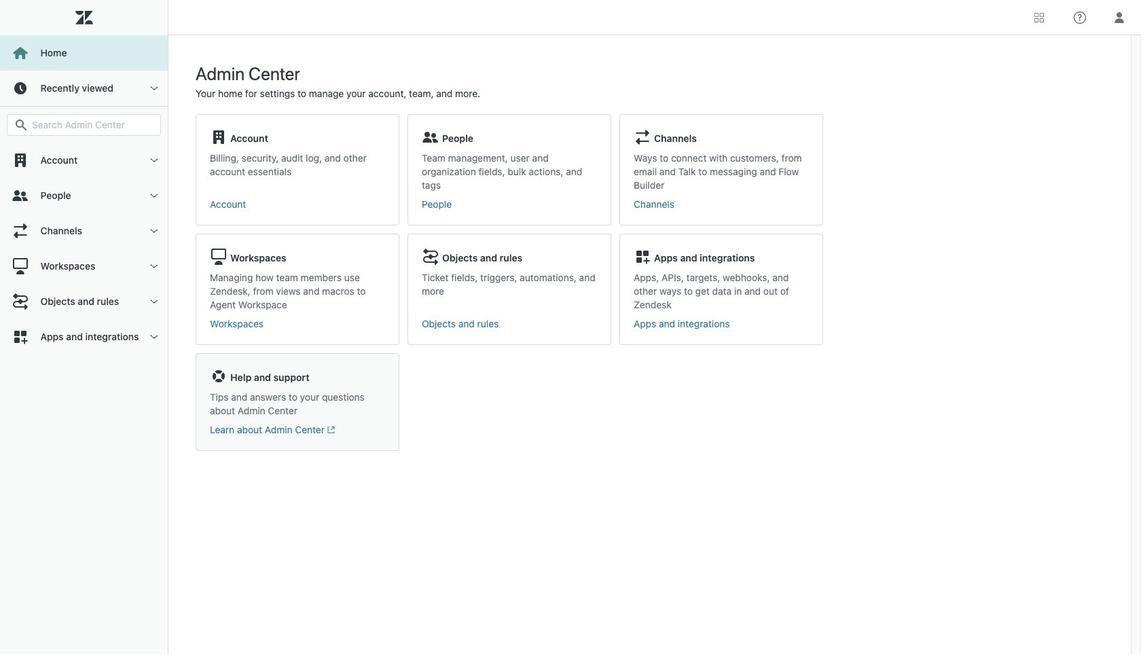 Task type: locate. For each thing, give the bounding box(es) containing it.
none search field inside primary element
[[0, 114, 168, 136]]

primary element
[[0, 0, 168, 654]]

tree inside primary element
[[0, 143, 168, 355]]

None search field
[[0, 114, 168, 136]]

zendesk products image
[[1034, 13, 1044, 22]]

tree
[[0, 143, 168, 355]]

Search Admin Center field
[[32, 119, 152, 131]]

help image
[[1074, 11, 1086, 23]]



Task type: vqa. For each thing, say whether or not it's contained in the screenshot.
User menu icon
yes



Task type: describe. For each thing, give the bounding box(es) containing it.
user menu image
[[1111, 8, 1128, 26]]



